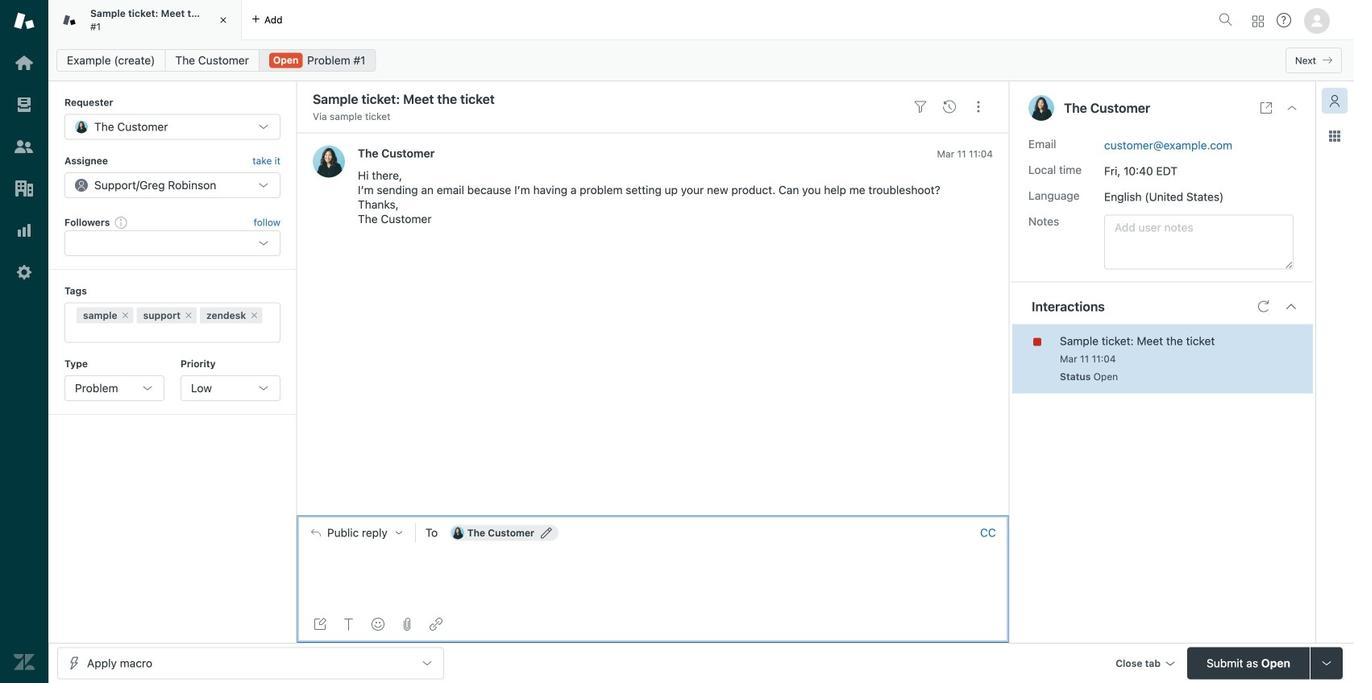 Task type: locate. For each thing, give the bounding box(es) containing it.
admin image
[[14, 262, 35, 283]]

tab
[[48, 0, 242, 40]]

0 horizontal spatial remove image
[[121, 311, 130, 321]]

events image
[[943, 101, 956, 113]]

apps image
[[1329, 130, 1342, 143]]

add link (cmd k) image
[[430, 618, 443, 631]]

1 horizontal spatial mar 11 11:04 text field
[[1060, 354, 1116, 365]]

Mar 11 11:04 text field
[[937, 148, 993, 160], [1060, 354, 1116, 365]]

1 horizontal spatial remove image
[[249, 311, 259, 321]]

format text image
[[343, 618, 356, 631]]

ticket actions image
[[972, 101, 985, 113]]

view more details image
[[1260, 102, 1273, 115]]

filter image
[[914, 101, 927, 113]]

close image
[[1286, 102, 1299, 115]]

zendesk products image
[[1253, 16, 1264, 27]]

1 vertical spatial mar 11 11:04 text field
[[1060, 354, 1116, 365]]

0 vertical spatial mar 11 11:04 text field
[[937, 148, 993, 160]]

remove image
[[121, 311, 130, 321], [249, 311, 259, 321]]

remove image right remove icon
[[249, 311, 259, 321]]

user image
[[1029, 95, 1055, 121]]

close image
[[215, 12, 231, 28]]

zendesk support image
[[14, 10, 35, 31]]

0 horizontal spatial mar 11 11:04 text field
[[937, 148, 993, 160]]

customers image
[[14, 136, 35, 157]]

Public reply composer text field
[[304, 550, 1002, 584]]

customer context image
[[1329, 94, 1342, 107]]

draft mode image
[[314, 618, 327, 631]]

remove image left remove icon
[[121, 311, 130, 321]]



Task type: describe. For each thing, give the bounding box(es) containing it.
main element
[[0, 0, 48, 684]]

add attachment image
[[401, 618, 414, 631]]

get started image
[[14, 52, 35, 73]]

zendesk image
[[14, 652, 35, 673]]

views image
[[14, 94, 35, 115]]

info on adding followers image
[[115, 216, 128, 229]]

2 remove image from the left
[[249, 311, 259, 321]]

remove image
[[184, 311, 194, 321]]

edit user image
[[541, 528, 552, 539]]

displays possible ticket submission types image
[[1321, 658, 1334, 670]]

Add user notes text field
[[1105, 215, 1294, 270]]

insert emojis image
[[372, 618, 385, 631]]

reporting image
[[14, 220, 35, 241]]

customer@example.com image
[[451, 527, 464, 540]]

1 remove image from the left
[[121, 311, 130, 321]]

organizations image
[[14, 178, 35, 199]]

avatar image
[[313, 145, 345, 178]]

hide composer image
[[647, 509, 660, 522]]

Subject field
[[310, 90, 903, 109]]

tabs tab list
[[48, 0, 1213, 40]]

get help image
[[1277, 13, 1292, 27]]

secondary element
[[48, 44, 1355, 77]]



Task type: vqa. For each thing, say whether or not it's contained in the screenshot.
the rightmost Close image
yes



